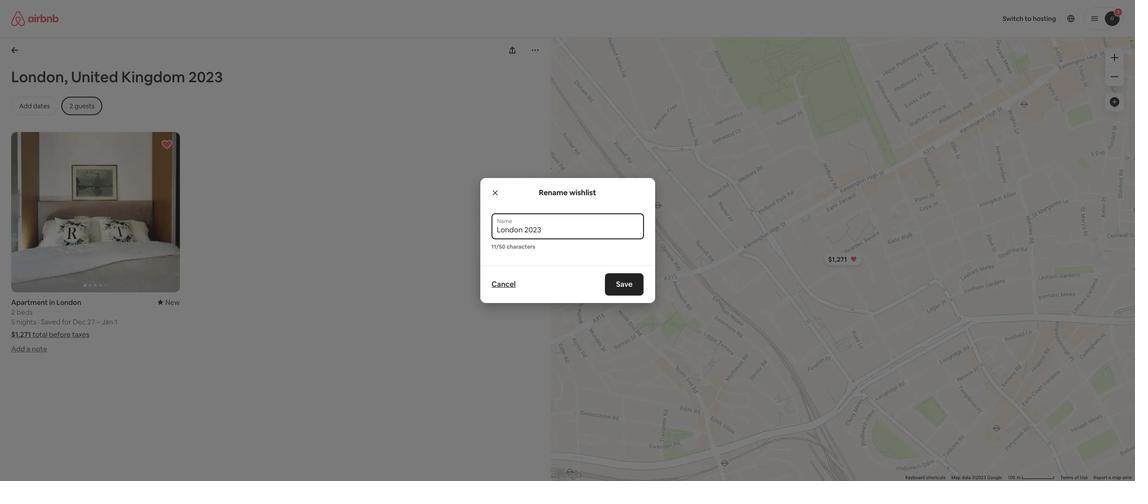 Task type: describe. For each thing, give the bounding box(es) containing it.
11/50 characters
[[491, 243, 535, 251]]

save
[[616, 279, 633, 289]]

cancel
[[491, 279, 516, 289]]

2023
[[188, 67, 223, 86]]

apartment
[[11, 298, 48, 307]]

add
[[11, 344, 25, 353]]

2
[[11, 308, 15, 316]]

error
[[1123, 475, 1132, 480]]

27
[[87, 317, 95, 326]]

5
[[11, 317, 15, 326]]

nights
[[17, 317, 36, 326]]

m
[[1017, 475, 1021, 480]]

a for report
[[1109, 475, 1111, 480]]

settings dialog
[[480, 178, 655, 303]]

apartment in london 2 beds 5 nights · saved for dec 27 – jan 1 $1,271 total before taxes
[[11, 298, 117, 339]]

$1,271 inside apartment in london 2 beds 5 nights · saved for dec 27 – jan 1 $1,271 total before taxes
[[11, 330, 31, 339]]

keyboard shortcuts button
[[906, 475, 946, 481]]

a for add
[[26, 344, 30, 353]]

terms
[[1060, 475, 1074, 480]]

©2023
[[972, 475, 986, 480]]

profile element
[[579, 0, 1124, 37]]

london, united kingdom 2023
[[11, 67, 223, 86]]

beds
[[17, 308, 33, 316]]

map
[[1112, 475, 1121, 480]]

11/50
[[491, 243, 505, 251]]

characters
[[507, 243, 535, 251]]

london,
[[11, 67, 68, 86]]

100
[[1008, 475, 1016, 480]]

map
[[951, 475, 961, 480]]

new place to stay image
[[158, 298, 180, 307]]

1
[[114, 317, 117, 326]]

remove from wishlist: apartment in london image
[[161, 139, 172, 150]]

add a place to the map image
[[1109, 97, 1120, 108]]

$1,271 inside $1,271 button
[[828, 255, 847, 263]]

kingdom
[[121, 67, 185, 86]]

rename wishlist
[[539, 188, 596, 198]]

saved
[[41, 317, 60, 326]]

–
[[97, 317, 100, 326]]



Task type: vqa. For each thing, say whether or not it's contained in the screenshot.
more in button
no



Task type: locate. For each thing, give the bounding box(es) containing it.
1 horizontal spatial a
[[1109, 475, 1111, 480]]

dec
[[73, 317, 86, 326]]

jan
[[102, 317, 113, 326]]

shortcuts
[[926, 475, 946, 480]]

london
[[56, 298, 81, 307]]

note
[[32, 344, 47, 353]]

wishlist
[[569, 188, 596, 198]]

terms of use
[[1060, 475, 1088, 480]]

report
[[1094, 475, 1107, 480]]

of
[[1075, 475, 1079, 480]]

$1,271
[[828, 255, 847, 263], [11, 330, 31, 339]]

in
[[49, 298, 55, 307]]

add a note button
[[11, 344, 47, 353]]

report a map error
[[1094, 475, 1132, 480]]

cancel button
[[487, 275, 520, 294]]

a right add
[[26, 344, 30, 353]]

for
[[62, 317, 71, 326]]

data
[[962, 475, 971, 480]]

add a note
[[11, 344, 47, 353]]

$1,271 button
[[824, 253, 862, 266]]

google map
including 1 saved stay. region
[[437, 0, 1135, 481]]

100 m
[[1008, 475, 1022, 480]]

report a map error link
[[1094, 475, 1132, 480]]

zoom out image
[[1111, 73, 1118, 80]]

100 m button
[[1005, 475, 1058, 481]]

0 vertical spatial $1,271
[[828, 255, 847, 263]]

rename
[[539, 188, 568, 198]]

None text field
[[497, 226, 638, 235]]

keyboard
[[906, 475, 925, 480]]

1 horizontal spatial $1,271
[[828, 255, 847, 263]]

a
[[26, 344, 30, 353], [1109, 475, 1111, 480]]

none text field inside settings dialog
[[497, 226, 638, 235]]

1 vertical spatial $1,271
[[11, 330, 31, 339]]

zoom in image
[[1111, 54, 1118, 61]]

use
[[1080, 475, 1088, 480]]

1 vertical spatial a
[[1109, 475, 1111, 480]]

a left map
[[1109, 475, 1111, 480]]

united
[[71, 67, 118, 86]]

0 horizontal spatial a
[[26, 344, 30, 353]]

terms of use link
[[1060, 475, 1088, 480]]

taxes
[[72, 330, 89, 339]]

0 vertical spatial a
[[26, 344, 30, 353]]

keyboard shortcuts
[[906, 475, 946, 480]]

group
[[11, 132, 180, 292]]

total
[[32, 330, 47, 339]]

·
[[38, 317, 39, 326]]

0 horizontal spatial $1,271
[[11, 330, 31, 339]]

new
[[165, 298, 180, 307]]

google image
[[553, 469, 584, 481]]

map data ©2023 google
[[951, 475, 1002, 480]]

google
[[987, 475, 1002, 480]]

save button
[[605, 273, 644, 296]]

before
[[49, 330, 71, 339]]



